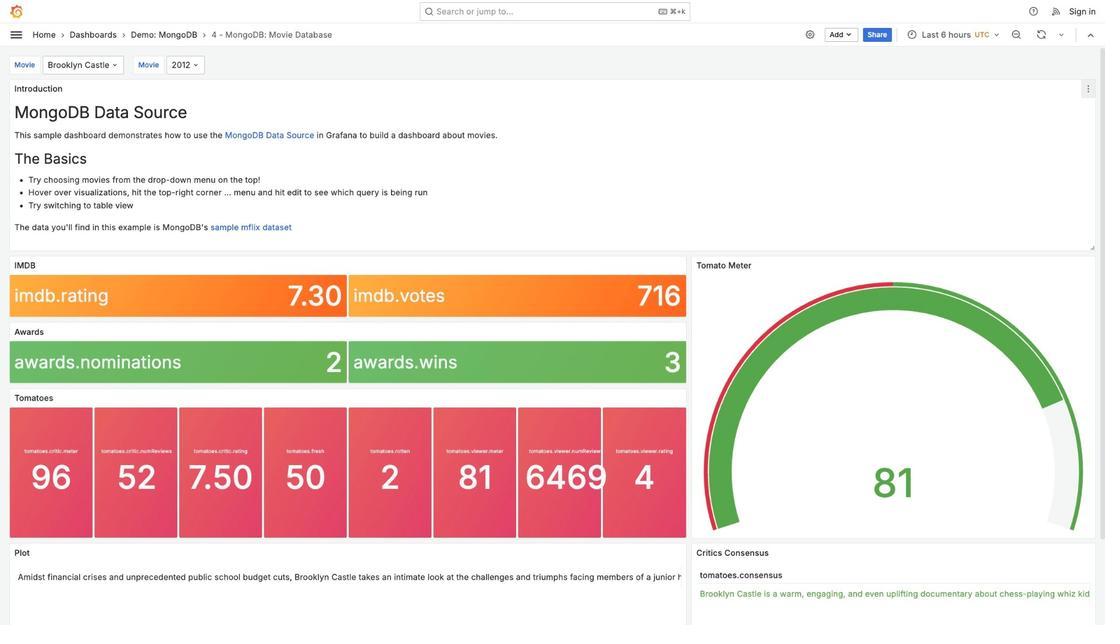 Task type: locate. For each thing, give the bounding box(es) containing it.
refresh dashboard image
[[1037, 29, 1047, 40]]

cell
[[14, 567, 682, 588], [697, 584, 1091, 605]]

menu for panel with title introduction image
[[1084, 84, 1093, 94]]

0 horizontal spatial cell
[[14, 567, 682, 588]]



Task type: vqa. For each thing, say whether or not it's contained in the screenshot.
Expand section Testing & synthetics ICON
no



Task type: describe. For each thing, give the bounding box(es) containing it.
open menu image
[[9, 28, 23, 42]]

auto refresh turned off. choose refresh time interval image
[[1057, 30, 1066, 39]]

grafana image
[[9, 4, 23, 18]]

news image
[[1052, 6, 1062, 17]]

zoom out time range image
[[1011, 29, 1022, 40]]

1 horizontal spatial cell
[[697, 584, 1091, 605]]

dashboard settings image
[[805, 29, 816, 40]]

help image
[[1029, 6, 1039, 17]]



